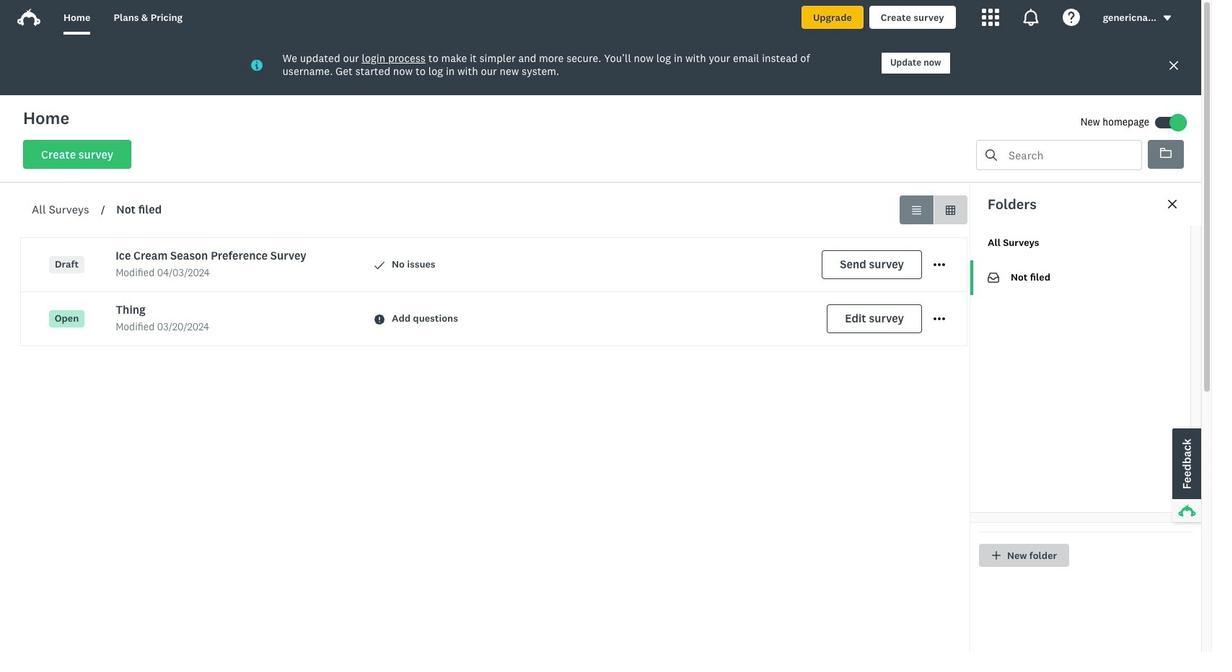 Task type: describe. For each thing, give the bounding box(es) containing it.
help icon image
[[1063, 9, 1080, 26]]

new folder image
[[992, 551, 1002, 561]]

Search text field
[[997, 141, 1142, 170]]

not filed image
[[988, 273, 1000, 283]]

warning image
[[375, 314, 385, 324]]

2 open menu image from the top
[[934, 318, 945, 321]]

not filed image
[[988, 272, 1000, 284]]

1 open menu image from the top
[[934, 313, 945, 325]]

folders image
[[1161, 147, 1172, 159]]

response based pricing icon image
[[1005, 474, 1052, 520]]



Task type: locate. For each thing, give the bounding box(es) containing it.
products icon image
[[982, 9, 999, 26], [982, 9, 999, 26]]

dialog
[[970, 183, 1202, 652]]

open menu image
[[934, 259, 945, 271], [934, 264, 945, 266]]

notification center icon image
[[1022, 9, 1040, 26]]

folders image
[[1161, 148, 1172, 158]]

open menu image
[[934, 313, 945, 325], [934, 318, 945, 321]]

search image
[[986, 149, 997, 161], [986, 149, 997, 161]]

1 open menu image from the top
[[934, 259, 945, 271]]

dropdown arrow icon image
[[1163, 13, 1173, 23], [1164, 16, 1172, 21]]

1 brand logo image from the top
[[17, 6, 40, 29]]

2 open menu image from the top
[[934, 264, 945, 266]]

brand logo image
[[17, 6, 40, 29], [17, 9, 40, 26]]

new folder image
[[992, 551, 1001, 560]]

group
[[900, 196, 968, 224]]

2 brand logo image from the top
[[17, 9, 40, 26]]

no issues image
[[375, 260, 385, 270]]

x image
[[1168, 59, 1180, 71]]



Task type: vqa. For each thing, say whether or not it's contained in the screenshot.
the rightmost Products Icon
no



